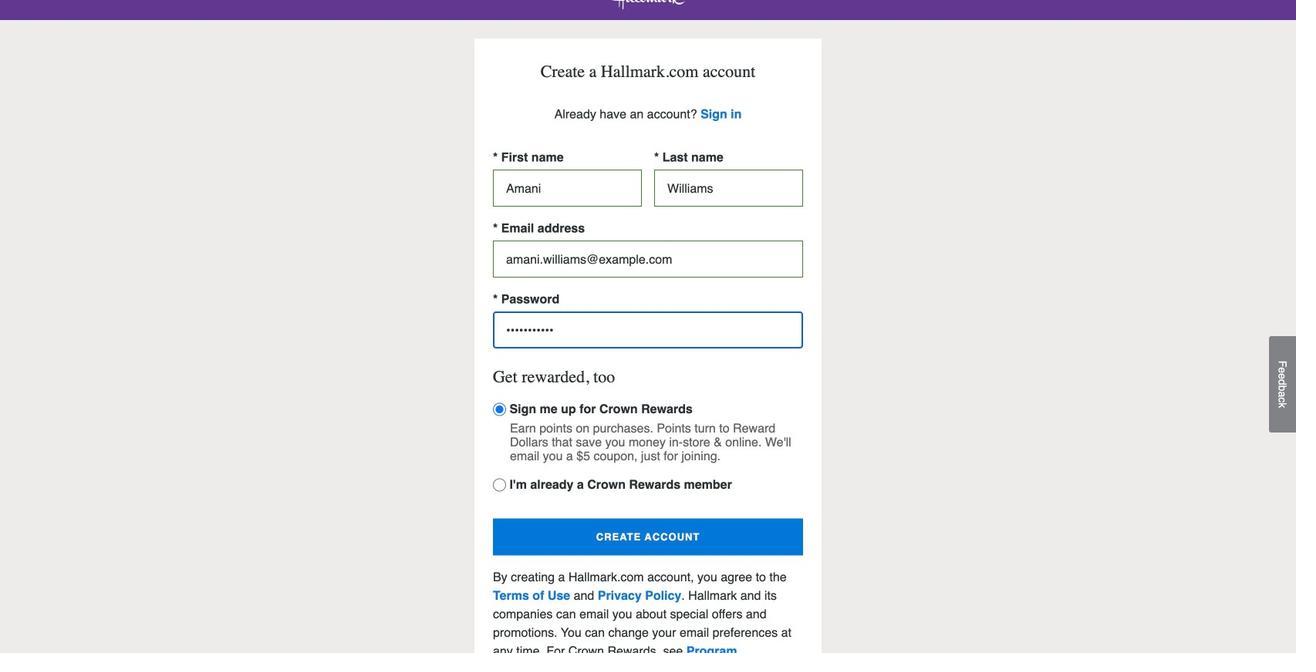 Task type: describe. For each thing, give the bounding box(es) containing it.
8 characters minimum password field
[[493, 312, 804, 349]]



Task type: vqa. For each thing, say whether or not it's contained in the screenshot.
alert
no



Task type: locate. For each thing, give the bounding box(es) containing it.
None radio
[[493, 403, 506, 416], [493, 479, 506, 492], [493, 403, 506, 416], [493, 479, 506, 492]]

None email field
[[493, 241, 804, 278]]

None text field
[[493, 170, 642, 207], [655, 170, 804, 207], [493, 170, 642, 207], [655, 170, 804, 207]]

region
[[475, 39, 822, 654]]



